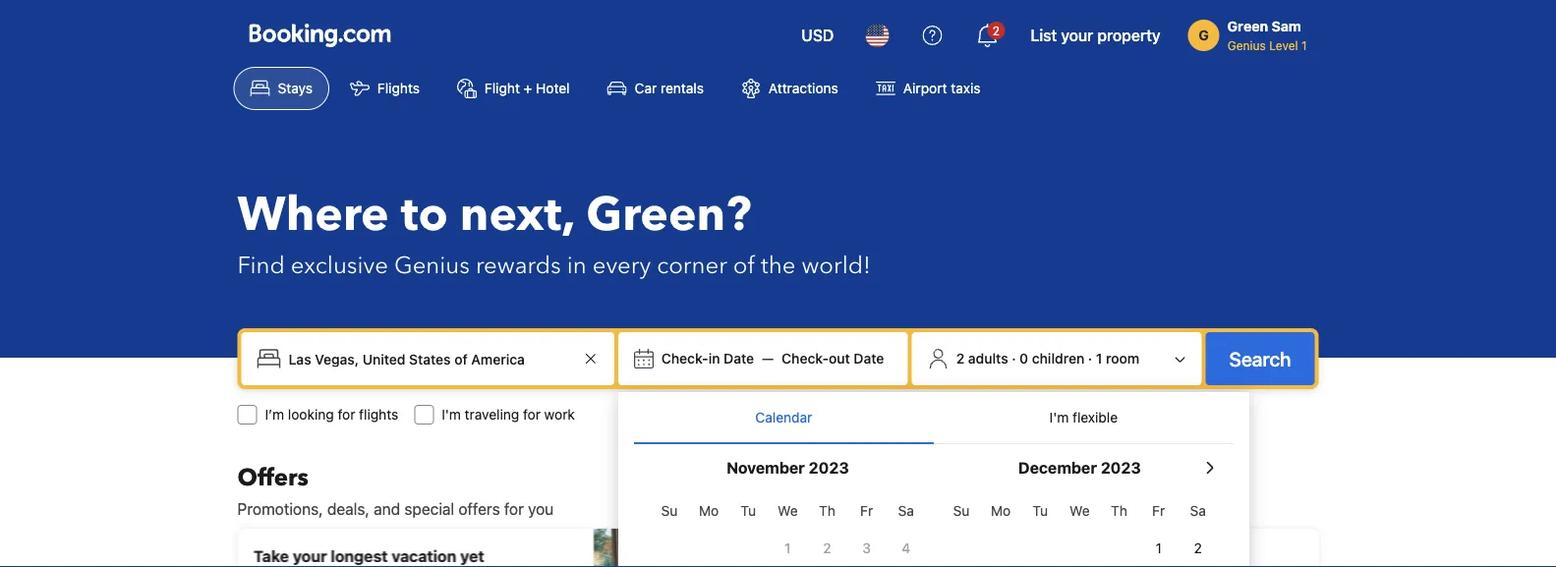 Task type: vqa. For each thing, say whether or not it's contained in the screenshot.
top the New
no



Task type: describe. For each thing, give the bounding box(es) containing it.
for for traveling
[[523, 407, 541, 423]]

we for december
[[1070, 503, 1090, 519]]

2 November 2023 checkbox
[[808, 527, 847, 567]]

sa for december 2023
[[1190, 503, 1206, 519]]

flight + hotel link
[[440, 67, 587, 110]]

vacation
[[391, 547, 456, 566]]

your for list
[[1061, 26, 1094, 45]]

2023 for december 2023
[[1101, 459, 1141, 477]]

tu for november
[[741, 503, 756, 519]]

Where are you going? field
[[281, 341, 579, 377]]

find
[[237, 249, 285, 282]]

property
[[1098, 26, 1161, 45]]

car
[[635, 80, 657, 96]]

search
[[1229, 347, 1291, 370]]

mo for november
[[699, 503, 719, 519]]

i'm looking for flights
[[265, 407, 398, 423]]

rentals
[[661, 80, 704, 96]]

booking.com image
[[249, 24, 391, 47]]

su for november
[[661, 503, 678, 519]]

exclusive
[[291, 249, 388, 282]]

tab list containing calendar
[[634, 392, 1234, 445]]

2023 for november 2023
[[809, 459, 849, 477]]

december 2023
[[1019, 459, 1141, 477]]

2 · from the left
[[1088, 350, 1092, 367]]

looking
[[288, 407, 334, 423]]

2 inside dropdown button
[[993, 24, 1000, 37]]

flights link
[[333, 67, 436, 110]]

take your longest vacation yet
[[253, 547, 484, 566]]

longest
[[330, 547, 387, 566]]

check-out date button
[[774, 341, 892, 377]]

taxis
[[951, 80, 981, 96]]

take
[[253, 547, 289, 566]]

+
[[524, 80, 532, 96]]

i'm for i'm flexible
[[1050, 409, 1069, 426]]

grid for december
[[942, 492, 1218, 567]]

for for looking
[[338, 407, 355, 423]]

flight
[[485, 80, 520, 96]]

flexible
[[1073, 409, 1118, 426]]

3
[[863, 540, 871, 556]]

car rentals
[[635, 80, 704, 96]]

deals,
[[327, 500, 370, 519]]

attractions link
[[725, 67, 855, 110]]

yet
[[460, 547, 484, 566]]

to
[[401, 183, 448, 247]]

search button
[[1206, 332, 1315, 385]]

world!
[[802, 249, 871, 282]]

3 November 2023 checkbox
[[847, 527, 887, 567]]

mo for december
[[991, 503, 1011, 519]]

2 inside checkbox
[[1194, 540, 1202, 556]]

g
[[1199, 27, 1209, 43]]

fr for december 2023
[[1152, 503, 1165, 519]]

every
[[593, 249, 651, 282]]

room
[[1106, 350, 1140, 367]]

i'm traveling for work
[[442, 407, 575, 423]]

1 horizontal spatial in
[[709, 350, 720, 367]]

fly away to your dream vacation image
[[1166, 551, 1303, 567]]

genius inside where to next, green? find exclusive genius rewards in every corner of the world!
[[394, 249, 470, 282]]

2 adults · 0 children · 1 room
[[956, 350, 1140, 367]]

stays link
[[234, 67, 329, 110]]

children
[[1032, 350, 1085, 367]]

your for take
[[292, 547, 327, 566]]

adults
[[968, 350, 1008, 367]]

work
[[544, 407, 575, 423]]

i'm flexible
[[1050, 409, 1118, 426]]

we for november
[[778, 503, 798, 519]]

0
[[1020, 350, 1029, 367]]

car rentals link
[[590, 67, 721, 110]]

2 button
[[964, 12, 1011, 59]]

list your property link
[[1019, 12, 1173, 59]]

2 adults · 0 children · 1 room button
[[920, 340, 1194, 378]]

level
[[1269, 38, 1298, 52]]



Task type: locate. For each thing, give the bounding box(es) containing it.
date right out
[[854, 350, 884, 367]]

0 horizontal spatial ·
[[1012, 350, 1016, 367]]

1 horizontal spatial your
[[1061, 26, 1094, 45]]

fr up 1 december 2023 option at the bottom of the page
[[1152, 503, 1165, 519]]

0 horizontal spatial check-
[[662, 350, 709, 367]]

list your property
[[1031, 26, 1161, 45]]

i'm
[[442, 407, 461, 423], [1050, 409, 1069, 426]]

calendar
[[755, 409, 812, 426]]

corner
[[657, 249, 727, 282]]

su for december
[[953, 503, 970, 519]]

where
[[237, 183, 389, 247]]

we
[[778, 503, 798, 519], [1070, 503, 1090, 519]]

0 vertical spatial in
[[567, 249, 587, 282]]

1 left 2 november 2023 option
[[785, 540, 791, 556]]

1 vertical spatial genius
[[394, 249, 470, 282]]

genius down to
[[394, 249, 470, 282]]

1 December 2023 checkbox
[[1139, 527, 1179, 567]]

·
[[1012, 350, 1016, 367], [1088, 350, 1092, 367]]

1 su from the left
[[661, 503, 678, 519]]

1 inside "option"
[[785, 540, 791, 556]]

offers
[[237, 462, 309, 494]]

1 mo from the left
[[699, 503, 719, 519]]

special
[[404, 500, 454, 519]]

1 vertical spatial your
[[292, 547, 327, 566]]

1 grid from the left
[[650, 492, 926, 567]]

0 horizontal spatial we
[[778, 503, 798, 519]]

4 November 2023 checkbox
[[887, 527, 926, 567]]

airport taxis link
[[859, 67, 997, 110]]

in inside where to next, green? find exclusive genius rewards in every corner of the world!
[[567, 249, 587, 282]]

1 horizontal spatial date
[[854, 350, 884, 367]]

1 right level
[[1302, 38, 1307, 52]]

sam
[[1272, 18, 1302, 34]]

1 horizontal spatial fr
[[1152, 503, 1165, 519]]

2 grid from the left
[[942, 492, 1218, 567]]

sa for november 2023
[[898, 503, 914, 519]]

th for november 2023
[[819, 503, 836, 519]]

1 horizontal spatial genius
[[1228, 38, 1266, 52]]

flight + hotel
[[485, 80, 570, 96]]

1 date from the left
[[724, 350, 754, 367]]

of
[[733, 249, 755, 282]]

1 th from the left
[[819, 503, 836, 519]]

rewards
[[476, 249, 561, 282]]

· right children at bottom
[[1088, 350, 1092, 367]]

you
[[528, 500, 554, 519]]

i'm left traveling
[[442, 407, 461, 423]]

we up 1 "option"
[[778, 503, 798, 519]]

1 horizontal spatial i'm
[[1050, 409, 1069, 426]]

1 inside button
[[1096, 350, 1103, 367]]

i'm left flexible
[[1050, 409, 1069, 426]]

we down december 2023
[[1070, 503, 1090, 519]]

2023 down flexible
[[1101, 459, 1141, 477]]

—
[[762, 350, 774, 367]]

2023 right the november
[[809, 459, 849, 477]]

promotions,
[[237, 500, 323, 519]]

december
[[1019, 459, 1097, 477]]

2 su from the left
[[953, 503, 970, 519]]

grid down november 2023
[[650, 492, 926, 567]]

offers
[[459, 500, 500, 519]]

list
[[1031, 26, 1057, 45]]

grid for november
[[650, 492, 926, 567]]

1 horizontal spatial tu
[[1033, 503, 1048, 519]]

november
[[727, 459, 805, 477]]

for
[[338, 407, 355, 423], [523, 407, 541, 423], [504, 500, 524, 519]]

for left you
[[504, 500, 524, 519]]

1 left room on the bottom right
[[1096, 350, 1103, 367]]

tab list
[[634, 392, 1234, 445]]

for left flights
[[338, 407, 355, 423]]

fr up 3 november 2023 option
[[860, 503, 873, 519]]

sa
[[898, 503, 914, 519], [1190, 503, 1206, 519]]

tu
[[741, 503, 756, 519], [1033, 503, 1048, 519]]

0 vertical spatial your
[[1061, 26, 1094, 45]]

for left work
[[523, 407, 541, 423]]

check-
[[662, 350, 709, 367], [782, 350, 829, 367]]

2 we from the left
[[1070, 503, 1090, 519]]

out
[[829, 350, 850, 367]]

tu for december
[[1033, 503, 1048, 519]]

1 we from the left
[[778, 503, 798, 519]]

2 left 3 at right
[[823, 540, 831, 556]]

1 inside green sam genius level 1
[[1302, 38, 1307, 52]]

2 date from the left
[[854, 350, 884, 367]]

1 horizontal spatial su
[[953, 503, 970, 519]]

date
[[724, 350, 754, 367], [854, 350, 884, 367]]

1 horizontal spatial ·
[[1088, 350, 1092, 367]]

flights
[[359, 407, 398, 423]]

0 horizontal spatial in
[[567, 249, 587, 282]]

0 horizontal spatial genius
[[394, 249, 470, 282]]

genius
[[1228, 38, 1266, 52], [394, 249, 470, 282]]

genius down green
[[1228, 38, 1266, 52]]

green sam genius level 1
[[1228, 18, 1307, 52]]

november 2023
[[727, 459, 849, 477]]

your right list
[[1061, 26, 1094, 45]]

2 inside button
[[956, 350, 965, 367]]

2023
[[809, 459, 849, 477], [1101, 459, 1141, 477]]

0 horizontal spatial th
[[819, 503, 836, 519]]

hotel
[[536, 80, 570, 96]]

2 tu from the left
[[1033, 503, 1048, 519]]

airport taxis
[[903, 80, 981, 96]]

0 horizontal spatial mo
[[699, 503, 719, 519]]

sa up the 2 december 2023 checkbox
[[1190, 503, 1206, 519]]

1 horizontal spatial sa
[[1190, 503, 1206, 519]]

1 horizontal spatial we
[[1070, 503, 1090, 519]]

calendar button
[[634, 392, 934, 443]]

attractions
[[769, 80, 838, 96]]

offers promotions, deals, and special offers for you
[[237, 462, 554, 519]]

in left "—"
[[709, 350, 720, 367]]

where to next, green? find exclusive genius rewards in every corner of the world!
[[237, 183, 871, 282]]

1 horizontal spatial mo
[[991, 503, 1011, 519]]

0 horizontal spatial your
[[292, 547, 327, 566]]

fr for november 2023
[[860, 503, 873, 519]]

usd
[[802, 26, 834, 45]]

in left every
[[567, 249, 587, 282]]

take your longest vacation yet image
[[593, 529, 770, 567]]

next,
[[460, 183, 574, 247]]

1 2023 from the left
[[809, 459, 849, 477]]

1 horizontal spatial grid
[[942, 492, 1218, 567]]

2 sa from the left
[[1190, 503, 1206, 519]]

0 horizontal spatial sa
[[898, 503, 914, 519]]

th up 2 november 2023 option
[[819, 503, 836, 519]]

1 inside option
[[1156, 540, 1162, 556]]

· left 0
[[1012, 350, 1016, 367]]

stays
[[278, 80, 313, 96]]

mo
[[699, 503, 719, 519], [991, 503, 1011, 519]]

1
[[1302, 38, 1307, 52], [1096, 350, 1103, 367], [785, 540, 791, 556], [1156, 540, 1162, 556]]

i'm for i'm traveling for work
[[442, 407, 461, 423]]

1 tu from the left
[[741, 503, 756, 519]]

traveling
[[465, 407, 519, 423]]

green?
[[586, 183, 752, 247]]

th
[[819, 503, 836, 519], [1111, 503, 1128, 519]]

4
[[902, 540, 911, 556]]

2 check- from the left
[[782, 350, 829, 367]]

check-in date button
[[654, 341, 762, 377]]

2 fr from the left
[[1152, 503, 1165, 519]]

0 horizontal spatial date
[[724, 350, 754, 367]]

1 fr from the left
[[860, 503, 873, 519]]

2 th from the left
[[1111, 503, 1128, 519]]

the
[[761, 249, 796, 282]]

check- right "—"
[[782, 350, 829, 367]]

flights
[[377, 80, 420, 96]]

2 left list
[[993, 24, 1000, 37]]

th for december 2023
[[1111, 503, 1128, 519]]

your account menu green sam genius level 1 element
[[1188, 9, 1315, 54]]

green
[[1228, 18, 1268, 34]]

genius inside green sam genius level 1
[[1228, 38, 1266, 52]]

2 inside option
[[823, 540, 831, 556]]

i'm flexible button
[[934, 392, 1234, 443]]

1 horizontal spatial check-
[[782, 350, 829, 367]]

0 horizontal spatial tu
[[741, 503, 756, 519]]

your right 'take'
[[292, 547, 327, 566]]

i'm inside button
[[1050, 409, 1069, 426]]

usd button
[[790, 12, 846, 59]]

and
[[374, 500, 400, 519]]

0 horizontal spatial 2023
[[809, 459, 849, 477]]

sa up '4 november 2023' option at the bottom
[[898, 503, 914, 519]]

1 sa from the left
[[898, 503, 914, 519]]

0 horizontal spatial i'm
[[442, 407, 461, 423]]

tu down the november
[[741, 503, 756, 519]]

in
[[567, 249, 587, 282], [709, 350, 720, 367]]

2 December 2023 checkbox
[[1179, 527, 1218, 567]]

0 vertical spatial genius
[[1228, 38, 1266, 52]]

2
[[993, 24, 1000, 37], [956, 350, 965, 367], [823, 540, 831, 556], [1194, 540, 1202, 556]]

check- left "—"
[[662, 350, 709, 367]]

1 · from the left
[[1012, 350, 1016, 367]]

2 right 1 december 2023 option at the bottom of the page
[[1194, 540, 1202, 556]]

tu down the december
[[1033, 503, 1048, 519]]

airport
[[903, 80, 947, 96]]

i'm
[[265, 407, 284, 423]]

1 left the 2 december 2023 checkbox
[[1156, 540, 1162, 556]]

fr
[[860, 503, 873, 519], [1152, 503, 1165, 519]]

0 horizontal spatial su
[[661, 503, 678, 519]]

grid down december 2023
[[942, 492, 1218, 567]]

0 horizontal spatial grid
[[650, 492, 926, 567]]

1 vertical spatial in
[[709, 350, 720, 367]]

0 horizontal spatial fr
[[860, 503, 873, 519]]

grid
[[650, 492, 926, 567], [942, 492, 1218, 567]]

th down december 2023
[[1111, 503, 1128, 519]]

2 2023 from the left
[[1101, 459, 1141, 477]]

1 check- from the left
[[662, 350, 709, 367]]

2 mo from the left
[[991, 503, 1011, 519]]

1 horizontal spatial th
[[1111, 503, 1128, 519]]

date left "—"
[[724, 350, 754, 367]]

2 left 'adults'
[[956, 350, 965, 367]]

1 horizontal spatial 2023
[[1101, 459, 1141, 477]]

su
[[661, 503, 678, 519], [953, 503, 970, 519]]

for inside offers promotions, deals, and special offers for you
[[504, 500, 524, 519]]

1 November 2023 checkbox
[[768, 527, 808, 567]]

check-in date — check-out date
[[662, 350, 884, 367]]

your
[[1061, 26, 1094, 45], [292, 547, 327, 566]]



